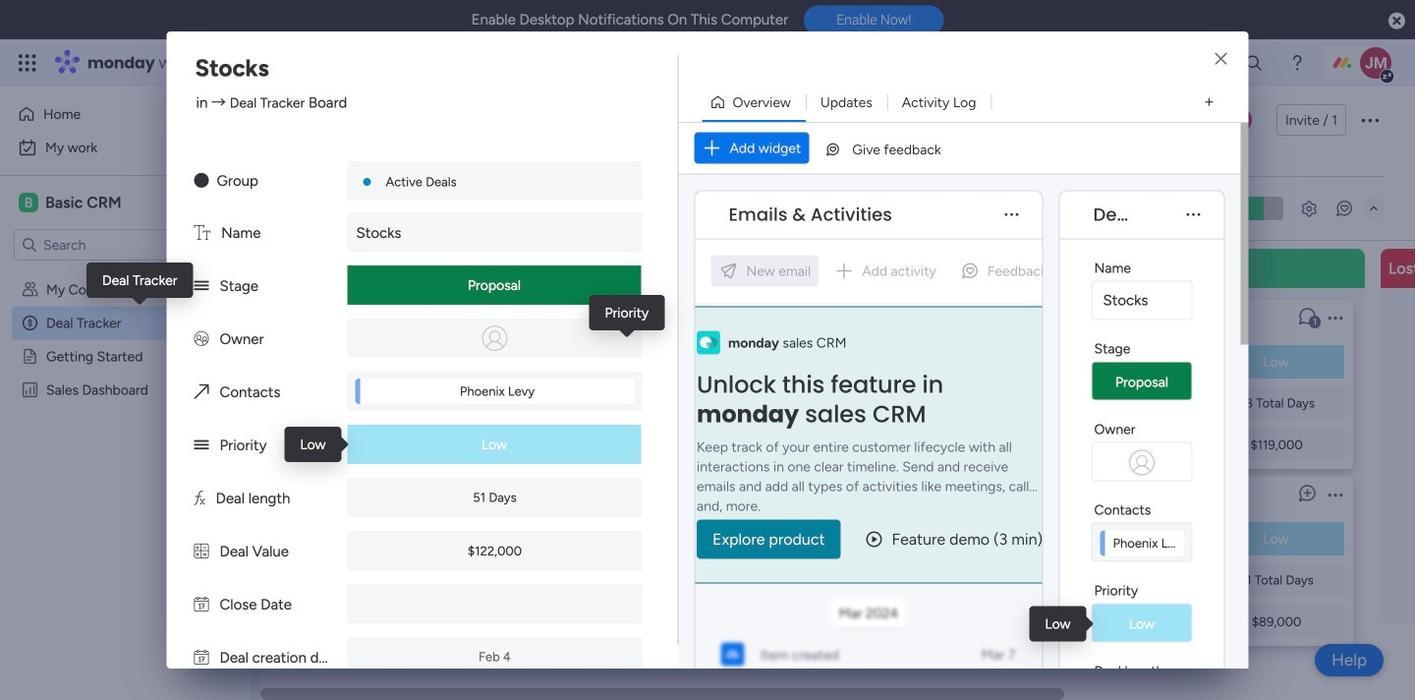 Task type: describe. For each thing, give the bounding box(es) containing it.
2 dapulse date column image from the top
[[194, 649, 209, 667]]

v2 status outline image for the leftmost v2 small numbers digit column outline image
[[587, 354, 600, 370]]

2 vertical spatial option
[[0, 272, 251, 276]]

v2 board relation small image
[[194, 383, 209, 401]]

1 dapulse date column image from the top
[[194, 596, 209, 614]]

select product image
[[18, 53, 37, 73]]

v2 function small outline image
[[1130, 572, 1142, 588]]

workspace selection element
[[19, 191, 124, 214]]

1 horizontal spatial list box
[[850, 292, 1082, 646]]

v2 multiple person column image
[[194, 330, 209, 348]]

dapulse close image
[[1389, 11, 1406, 31]]

v2 small numbers digit column outline image for v2 status outline image to the top
[[1130, 437, 1142, 452]]

jeremy miller image
[[1361, 47, 1392, 79]]

0 horizontal spatial list box
[[0, 269, 251, 672]]

2 horizontal spatial list box
[[1122, 292, 1354, 646]]

1 horizontal spatial v2 small numbers digit column outline image
[[858, 437, 871, 452]]

1 more dots image from the left
[[1005, 208, 1019, 222]]

help image
[[1288, 53, 1308, 73]]



Task type: locate. For each thing, give the bounding box(es) containing it.
option
[[12, 98, 209, 130], [12, 132, 239, 163], [0, 272, 251, 276]]

Search field
[[438, 195, 497, 222]]

1 vertical spatial v2 status outline image
[[1130, 531, 1142, 547]]

search everything image
[[1245, 53, 1264, 73]]

1 horizontal spatial v2 small numbers digit column outline image
[[858, 614, 871, 629]]

v2 status image down v2 board relation small image
[[194, 437, 209, 454]]

0 horizontal spatial more dots image
[[1005, 208, 1019, 222]]

2 horizontal spatial v2 small numbers digit column outline image
[[1130, 437, 1142, 452]]

v2 status image up v2 multiple person column icon
[[194, 277, 209, 295]]

1 vertical spatial v2 status image
[[194, 437, 209, 454]]

0 vertical spatial v2 status image
[[194, 277, 209, 295]]

v2 status outline image inside list box
[[1130, 531, 1142, 547]]

0 vertical spatial dapulse date column image
[[194, 596, 209, 614]]

v2 function small outline image
[[316, 395, 328, 411], [587, 395, 600, 411], [858, 395, 871, 411], [1130, 395, 1142, 411], [858, 572, 871, 588]]

add view image
[[1206, 95, 1214, 109], [527, 152, 535, 166]]

1 vertical spatial v2 status outline image
[[858, 531, 871, 547]]

1 v2 status image from the top
[[194, 277, 209, 295]]

v2 status outline image
[[1130, 354, 1142, 370], [858, 531, 871, 547]]

workspace image
[[19, 192, 38, 213]]

1 horizontal spatial add view image
[[1206, 95, 1214, 109]]

v2 search image
[[424, 197, 438, 219]]

0 horizontal spatial v2 status outline image
[[858, 531, 871, 547]]

angle down image
[[381, 201, 390, 216]]

v2 status outline image for rightmost v2 small numbers digit column outline icon
[[1130, 531, 1142, 547]]

v2 status image
[[194, 277, 209, 295], [194, 437, 209, 454]]

collapse image
[[1367, 201, 1382, 216]]

0 vertical spatial add view image
[[1206, 95, 1214, 109]]

dapulse numbers column image
[[194, 543, 209, 560]]

1 vertical spatial option
[[12, 132, 239, 163]]

public dashboard image
[[21, 380, 39, 399]]

dapulse date column image
[[194, 596, 209, 614], [194, 649, 209, 667]]

v2 small numbers digit column outline image
[[587, 437, 600, 452], [1130, 437, 1142, 452], [858, 614, 871, 629]]

0 vertical spatial v2 status outline image
[[1130, 354, 1142, 370]]

row group
[[292, 249, 1416, 688]]

2 v2 status image from the top
[[194, 437, 209, 454]]

close image
[[1216, 52, 1227, 66]]

1 vertical spatial dapulse date column image
[[194, 649, 209, 667]]

dapulse text column image
[[194, 224, 211, 242]]

new deal image
[[793, 259, 813, 278]]

v2 sun image
[[194, 172, 209, 190]]

1 horizontal spatial more dots image
[[1187, 208, 1201, 222]]

0 horizontal spatial v2 status outline image
[[587, 354, 600, 370]]

public board image
[[21, 347, 39, 366]]

more dots image
[[1005, 208, 1019, 222], [1187, 208, 1201, 222]]

2 horizontal spatial v2 small numbers digit column outline image
[[1130, 614, 1142, 629]]

1 horizontal spatial v2 status outline image
[[1130, 354, 1142, 370]]

list box
[[0, 269, 251, 672], [850, 292, 1082, 646], [1122, 292, 1354, 646]]

arrow down image
[[668, 197, 692, 220]]

v2 small numbers digit column outline image for leftmost v2 status outline image
[[858, 614, 871, 629]]

monday marketplace image
[[1197, 53, 1216, 73]]

None field
[[724, 202, 898, 228], [1089, 202, 1137, 228], [724, 202, 898, 228], [1089, 202, 1137, 228]]

1 horizontal spatial v2 status outline image
[[1130, 531, 1142, 547]]

0 horizontal spatial v2 small numbers digit column outline image
[[587, 437, 600, 452]]

v2 status outline image
[[587, 354, 600, 370], [1130, 531, 1142, 547]]

0 vertical spatial option
[[12, 98, 209, 130]]

v2 small numbers digit column outline image
[[316, 437, 328, 452], [858, 437, 871, 452], [1130, 614, 1142, 629]]

tab list
[[298, 144, 1386, 176]]

dialog
[[0, 0, 1416, 700]]

0 horizontal spatial add view image
[[527, 152, 535, 166]]

1 vertical spatial add view image
[[527, 152, 535, 166]]

Search in workspace field
[[41, 234, 164, 256]]

0 vertical spatial v2 status outline image
[[587, 354, 600, 370]]

2 more dots image from the left
[[1187, 208, 1201, 222]]

v2 function image
[[194, 490, 205, 507]]

tab
[[515, 144, 547, 175]]

0 horizontal spatial v2 small numbers digit column outline image
[[316, 437, 328, 452]]

jeremy miller image
[[1227, 107, 1253, 133]]



Task type: vqa. For each thing, say whether or not it's contained in the screenshot.
tab
yes



